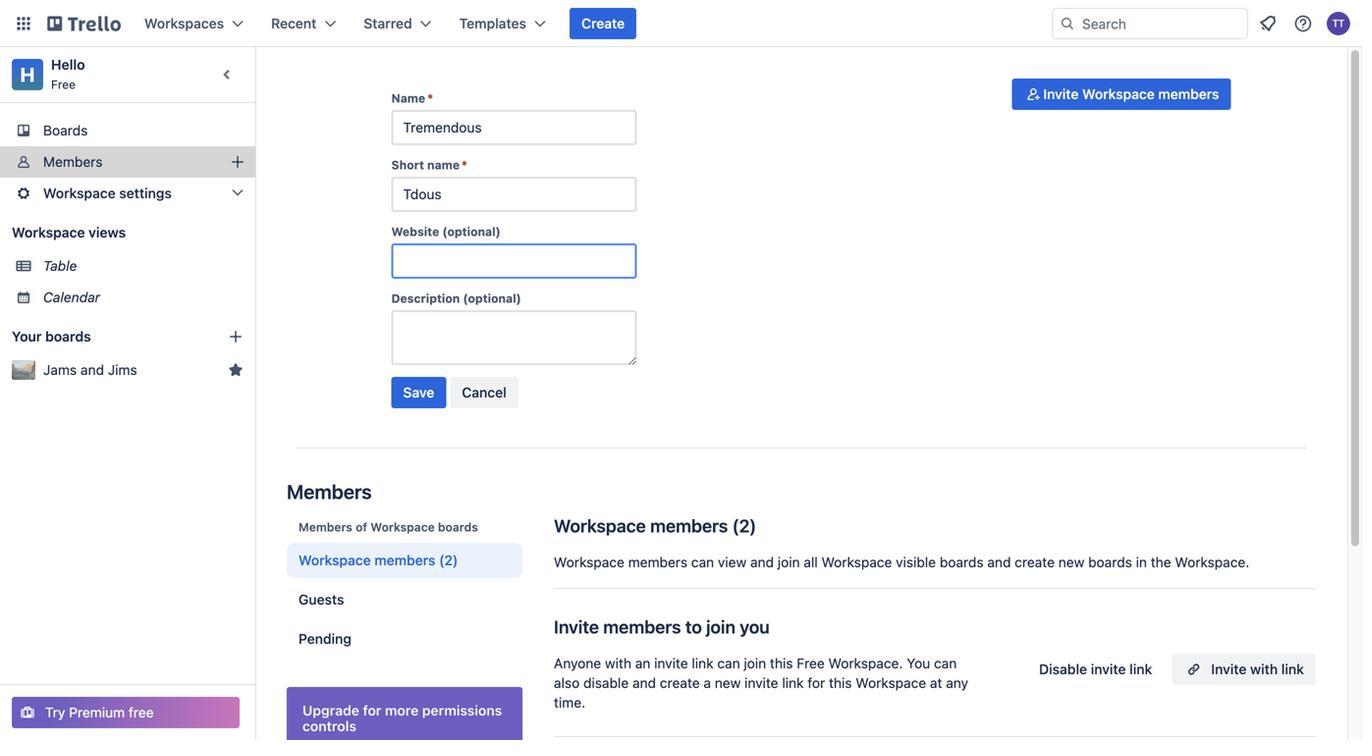 Task type: describe. For each thing, give the bounding box(es) containing it.
name
[[392, 91, 426, 105]]

and right the visible
[[988, 555, 1011, 571]]

( 2 )
[[733, 516, 757, 537]]

(2)
[[439, 553, 458, 569]]

guests link
[[287, 583, 523, 618]]

to
[[686, 617, 702, 638]]

workspace inside anyone with an invite link can join this free workspace. you can also disable and create a new invite link for this workspace at any time.
[[856, 675, 927, 692]]

0 horizontal spatial this
[[770, 656, 793, 672]]

link inside 'invite with link' button
[[1282, 662, 1305, 678]]

starred button
[[352, 8, 444, 39]]

2
[[739, 516, 750, 537]]

free inside hello free
[[51, 78, 76, 91]]

invite with link
[[1212, 662, 1305, 678]]

boards left in
[[1089, 555, 1133, 571]]

workspace settings button
[[0, 178, 255, 209]]

workspace inside workspace settings dropdown button
[[43, 185, 116, 201]]

Search field
[[1076, 9, 1248, 38]]

jams
[[43, 362, 77, 378]]

workspace navigation collapse icon image
[[214, 61, 242, 88]]

and inside anyone with an invite link can join this free workspace. you can also disable and create a new invite link for this workspace at any time.
[[633, 675, 656, 692]]

your boards with 1 items element
[[12, 325, 198, 349]]

name
[[427, 158, 460, 172]]

calendar
[[43, 289, 100, 306]]

jams and jims link
[[43, 361, 220, 380]]

try premium free button
[[12, 698, 240, 729]]

calendar link
[[43, 288, 244, 308]]

members inside button
[[1159, 86, 1220, 102]]

views
[[89, 224, 126, 241]]

0 horizontal spatial invite
[[654, 656, 688, 672]]

0 vertical spatial create
[[1015, 555, 1055, 571]]

free
[[129, 705, 154, 721]]

starred icon image
[[228, 363, 244, 378]]

1 horizontal spatial this
[[829, 675, 852, 692]]

cancel button
[[450, 377, 518, 409]]

hello link
[[51, 56, 85, 73]]

upgrade for more permissions controls
[[303, 703, 502, 735]]

try premium free
[[45, 705, 154, 721]]

terry turtle (terryturtle) image
[[1327, 12, 1351, 35]]

members left '('
[[650, 516, 728, 537]]

workspace inside the invite workspace members button
[[1083, 86, 1155, 102]]

boards inside your boards with 1 items element
[[45, 329, 91, 345]]

invite for invite members to join you
[[554, 617, 599, 638]]

save
[[403, 385, 435, 401]]

all
[[804, 555, 818, 571]]

0 horizontal spatial can
[[692, 555, 714, 571]]

disable invite link button
[[1028, 654, 1165, 686]]

anyone with an invite link can join this free workspace. you can also disable and create a new invite link for this workspace at any time.
[[554, 656, 969, 711]]

0 horizontal spatial join
[[706, 617, 736, 638]]

starred
[[364, 15, 412, 31]]

your boards
[[12, 329, 91, 345]]

disable
[[584, 675, 629, 692]]

the
[[1151, 555, 1172, 571]]

hello free
[[51, 56, 85, 91]]

invite with link button
[[1172, 654, 1316, 686]]

1 horizontal spatial workspace.
[[1175, 555, 1250, 571]]

you
[[740, 617, 770, 638]]

organizationdetailform element
[[392, 90, 637, 417]]

guests
[[299, 592, 344, 608]]

members link
[[0, 146, 255, 178]]

upgrade
[[303, 703, 359, 719]]

1 horizontal spatial can
[[718, 656, 740, 672]]

h
[[20, 63, 35, 86]]

recent
[[271, 15, 317, 31]]

website
[[392, 225, 439, 239]]

table
[[43, 258, 77, 274]]

of
[[356, 521, 368, 534]]

templates
[[459, 15, 527, 31]]

description
[[392, 292, 460, 306]]

short name *
[[392, 158, 468, 172]]

)
[[750, 516, 757, 537]]

workspace settings
[[43, 185, 172, 201]]

recent button
[[259, 8, 348, 39]]

any
[[946, 675, 969, 692]]

view
[[718, 555, 747, 571]]

create
[[582, 15, 625, 31]]

link inside disable invite link button
[[1130, 662, 1153, 678]]

hello
[[51, 56, 85, 73]]

invite inside button
[[1091, 662, 1126, 678]]

1 vertical spatial members
[[287, 480, 372, 503]]

description (optional)
[[392, 292, 522, 306]]

for inside anyone with an invite link can join this free workspace. you can also disable and create a new invite link for this workspace at any time.
[[808, 675, 826, 692]]

0 vertical spatial members
[[43, 154, 103, 170]]

you
[[907, 656, 931, 672]]



Task type: locate. For each thing, give the bounding box(es) containing it.
1 horizontal spatial for
[[808, 675, 826, 692]]

members down boards
[[43, 154, 103, 170]]

workspace.
[[1175, 555, 1250, 571], [829, 656, 903, 672]]

members of workspace boards
[[299, 521, 478, 534]]

0 horizontal spatial with
[[605, 656, 632, 672]]

anyone
[[554, 656, 601, 672]]

0 horizontal spatial workspace members
[[299, 553, 436, 569]]

templates button
[[448, 8, 558, 39]]

members down 'search' field
[[1159, 86, 1220, 102]]

workspaces button
[[133, 8, 255, 39]]

create button
[[570, 8, 637, 39]]

and right 'view'
[[751, 555, 774, 571]]

workspace members left '('
[[554, 516, 728, 537]]

with
[[605, 656, 632, 672], [1251, 662, 1278, 678]]

with for anyone
[[605, 656, 632, 672]]

boards up '(2)'
[[438, 521, 478, 534]]

invite inside button
[[1212, 662, 1247, 678]]

also
[[554, 675, 580, 692]]

new right a
[[715, 675, 741, 692]]

1 horizontal spatial create
[[1015, 555, 1055, 571]]

0 horizontal spatial for
[[363, 703, 382, 719]]

1 horizontal spatial with
[[1251, 662, 1278, 678]]

members down the members of workspace boards
[[375, 553, 436, 569]]

0 vertical spatial workspace.
[[1175, 555, 1250, 571]]

sm image
[[1024, 84, 1044, 104]]

1 horizontal spatial invite
[[745, 675, 779, 692]]

your
[[12, 329, 42, 345]]

invite right disable
[[1091, 662, 1126, 678]]

can left 'view'
[[692, 555, 714, 571]]

1 horizontal spatial free
[[797, 656, 825, 672]]

for inside upgrade for more permissions controls
[[363, 703, 382, 719]]

1 horizontal spatial workspace members
[[554, 516, 728, 537]]

workspace members down of
[[299, 553, 436, 569]]

join right to
[[706, 617, 736, 638]]

new inside anyone with an invite link can join this free workspace. you can also disable and create a new invite link for this workspace at any time.
[[715, 675, 741, 692]]

0 vertical spatial invite
[[1044, 86, 1079, 102]]

members
[[1159, 86, 1220, 102], [650, 516, 728, 537], [375, 553, 436, 569], [628, 555, 688, 571], [603, 617, 681, 638]]

jams and jims
[[43, 362, 137, 378]]

2 vertical spatial join
[[744, 656, 767, 672]]

1 vertical spatial workspace members
[[299, 553, 436, 569]]

join down you
[[744, 656, 767, 672]]

and down an
[[633, 675, 656, 692]]

more
[[385, 703, 419, 719]]

1 vertical spatial this
[[829, 675, 852, 692]]

free inside anyone with an invite link can join this free workspace. you can also disable and create a new invite link for this workspace at any time.
[[797, 656, 825, 672]]

*
[[428, 91, 433, 105], [462, 158, 468, 172]]

(optional) right description
[[463, 292, 522, 306]]

permissions
[[422, 703, 502, 719]]

0 horizontal spatial create
[[660, 675, 700, 692]]

2 vertical spatial invite
[[1212, 662, 1247, 678]]

invite members to join you
[[554, 617, 770, 638]]

workspace. left you
[[829, 656, 903, 672]]

save button
[[392, 377, 446, 409]]

invite inside button
[[1044, 86, 1079, 102]]

invite workspace members
[[1044, 86, 1220, 102]]

new
[[1059, 555, 1085, 571], [715, 675, 741, 692]]

jims
[[108, 362, 137, 378]]

with inside anyone with an invite link can join this free workspace. you can also disable and create a new invite link for this workspace at any time.
[[605, 656, 632, 672]]

can down you
[[718, 656, 740, 672]]

primary element
[[0, 0, 1363, 47]]

0 horizontal spatial invite
[[554, 617, 599, 638]]

search image
[[1060, 16, 1076, 31]]

name *
[[392, 91, 433, 105]]

boards right the visible
[[940, 555, 984, 571]]

free
[[51, 78, 76, 91], [797, 656, 825, 672]]

can
[[692, 555, 714, 571], [718, 656, 740, 672], [934, 656, 957, 672]]

short
[[392, 158, 424, 172]]

an
[[635, 656, 651, 672]]

1 vertical spatial invite
[[554, 617, 599, 638]]

invite for invite workspace members
[[1044, 86, 1079, 102]]

with inside button
[[1251, 662, 1278, 678]]

boards up jams
[[45, 329, 91, 345]]

table link
[[43, 256, 244, 276]]

create
[[1015, 555, 1055, 571], [660, 675, 700, 692]]

0 vertical spatial for
[[808, 675, 826, 692]]

2 vertical spatial members
[[299, 521, 353, 534]]

2 horizontal spatial invite
[[1091, 662, 1126, 678]]

1 vertical spatial for
[[363, 703, 382, 719]]

disable
[[1039, 662, 1088, 678]]

members up an
[[603, 617, 681, 638]]

open information menu image
[[1294, 14, 1314, 33]]

0 horizontal spatial free
[[51, 78, 76, 91]]

join inside anyone with an invite link can join this free workspace. you can also disable and create a new invite link for this workspace at any time.
[[744, 656, 767, 672]]

for
[[808, 675, 826, 692], [363, 703, 382, 719]]

disable invite link
[[1039, 662, 1153, 678]]

boards
[[45, 329, 91, 345], [438, 521, 478, 534], [940, 555, 984, 571], [1089, 555, 1133, 571]]

(optional) for website (optional)
[[442, 225, 501, 239]]

2 horizontal spatial join
[[778, 555, 800, 571]]

0 horizontal spatial workspace.
[[829, 656, 903, 672]]

time.
[[554, 695, 586, 711]]

members left of
[[299, 521, 353, 534]]

None text field
[[392, 244, 637, 279]]

and left jims
[[81, 362, 104, 378]]

add board image
[[228, 329, 244, 345]]

1 vertical spatial join
[[706, 617, 736, 638]]

invite right an
[[654, 656, 688, 672]]

a
[[704, 675, 711, 692]]

in
[[1136, 555, 1148, 571]]

2 horizontal spatial can
[[934, 656, 957, 672]]

1 horizontal spatial join
[[744, 656, 767, 672]]

workspace. inside anyone with an invite link can join this free workspace. you can also disable and create a new invite link for this workspace at any time.
[[829, 656, 903, 672]]

1 vertical spatial create
[[660, 675, 700, 692]]

new left in
[[1059, 555, 1085, 571]]

link
[[692, 656, 714, 672], [1130, 662, 1153, 678], [1282, 662, 1305, 678], [782, 675, 804, 692]]

0 vertical spatial workspace members
[[554, 516, 728, 537]]

(optional)
[[442, 225, 501, 239], [463, 292, 522, 306]]

1 vertical spatial free
[[797, 656, 825, 672]]

1 vertical spatial (optional)
[[463, 292, 522, 306]]

0 vertical spatial free
[[51, 78, 76, 91]]

pending link
[[287, 622, 523, 657]]

1 horizontal spatial invite
[[1044, 86, 1079, 102]]

this
[[770, 656, 793, 672], [829, 675, 852, 692]]

cancel
[[462, 385, 507, 401]]

1 horizontal spatial *
[[462, 158, 468, 172]]

workspace members can view and join all workspace visible boards and create new boards in the workspace.
[[554, 555, 1250, 571]]

workspace. right the the
[[1175, 555, 1250, 571]]

invite right a
[[745, 675, 779, 692]]

2 horizontal spatial invite
[[1212, 662, 1247, 678]]

h link
[[12, 59, 43, 90]]

join left all
[[778, 555, 800, 571]]

website (optional)
[[392, 225, 501, 239]]

(optional) right website
[[442, 225, 501, 239]]

(
[[733, 516, 739, 537]]

workspaces
[[144, 15, 224, 31]]

boards
[[43, 122, 88, 139]]

1 horizontal spatial new
[[1059, 555, 1085, 571]]

invite
[[654, 656, 688, 672], [1091, 662, 1126, 678], [745, 675, 779, 692]]

invite workspace members button
[[1012, 79, 1231, 110]]

0 notifications image
[[1257, 12, 1280, 35]]

0 vertical spatial (optional)
[[442, 225, 501, 239]]

can up at
[[934, 656, 957, 672]]

back to home image
[[47, 8, 121, 39]]

0 vertical spatial *
[[428, 91, 433, 105]]

0 vertical spatial new
[[1059, 555, 1085, 571]]

invite for invite with link
[[1212, 662, 1247, 678]]

workspace views
[[12, 224, 126, 241]]

premium
[[69, 705, 125, 721]]

1 vertical spatial *
[[462, 158, 468, 172]]

create inside anyone with an invite link can join this free workspace. you can also disable and create a new invite link for this workspace at any time.
[[660, 675, 700, 692]]

try
[[45, 705, 65, 721]]

members up of
[[287, 480, 372, 503]]

1 vertical spatial new
[[715, 675, 741, 692]]

invite
[[1044, 86, 1079, 102], [554, 617, 599, 638], [1212, 662, 1247, 678]]

boards link
[[0, 115, 255, 146]]

members
[[43, 154, 103, 170], [287, 480, 372, 503], [299, 521, 353, 534]]

join
[[778, 555, 800, 571], [706, 617, 736, 638], [744, 656, 767, 672]]

at
[[930, 675, 943, 692]]

0 horizontal spatial new
[[715, 675, 741, 692]]

0 vertical spatial this
[[770, 656, 793, 672]]

workspace members
[[554, 516, 728, 537], [299, 553, 436, 569]]

visible
[[896, 555, 936, 571]]

controls
[[303, 719, 357, 735]]

0 vertical spatial join
[[778, 555, 800, 571]]

0 horizontal spatial *
[[428, 91, 433, 105]]

members up invite members to join you on the bottom
[[628, 555, 688, 571]]

None text field
[[392, 110, 637, 145], [392, 177, 637, 212], [392, 310, 637, 365], [392, 110, 637, 145], [392, 177, 637, 212], [392, 310, 637, 365]]

(optional) for description (optional)
[[463, 292, 522, 306]]

settings
[[119, 185, 172, 201]]

1 vertical spatial workspace.
[[829, 656, 903, 672]]

pending
[[299, 631, 352, 647]]

with for invite
[[1251, 662, 1278, 678]]



Task type: vqa. For each thing, say whether or not it's contained in the screenshot.
Cancel button
yes



